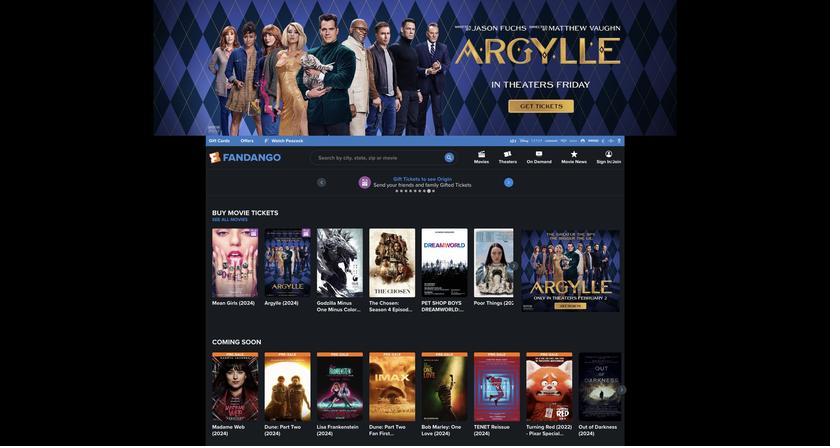 Task type: describe. For each thing, give the bounding box(es) containing it.
in/join
[[608, 159, 622, 165]]

the chosen: season 4 episodes 1-3
[[370, 300, 414, 320]]

marley:
[[433, 424, 450, 431]]

region containing madame web (2024)
[[212, 353, 627, 445]]

minus left "color" at the bottom of the page
[[328, 306, 343, 314]]

lisa frankenstein (2024)
[[317, 424, 359, 438]]

frankenstein
[[328, 424, 359, 431]]

soon
[[242, 337, 261, 348]]

godzilla minus one minus color (2024) link
[[317, 229, 363, 320]]

out
[[579, 424, 588, 431]]

movie news link
[[562, 146, 587, 169]]

season
[[370, 306, 387, 314]]

dune: part two fan first premieres in imax poster image
[[370, 353, 415, 422]]

sign
[[597, 159, 606, 165]]

godzilla
[[317, 300, 336, 307]]

region containing mean girls (2024)
[[212, 229, 520, 320]]

movie news
[[562, 159, 587, 165]]

movie inside "buy movie tickets see all movies"
[[228, 208, 250, 218]]

Search by city, state, zip or movie text field
[[310, 150, 458, 165]]

origin
[[438, 176, 452, 183]]

(2024) inside dune: part two (2024)
[[265, 430, 281, 438]]

dune: for (2024)
[[265, 424, 279, 431]]

on demand link
[[527, 146, 552, 169]]

darkness
[[595, 424, 618, 431]]

mean
[[212, 300, 226, 307]]

dune: for fan
[[370, 424, 384, 431]]

offer icon image
[[359, 177, 371, 189]]

(2024) inside lisa frankenstein (2024)
[[317, 430, 333, 438]]

1 vertical spatial advertisement element
[[522, 231, 620, 312]]

gift box white image for argylle (2024)
[[302, 229, 311, 237]]

bob
[[422, 424, 432, 431]]

and
[[416, 182, 424, 189]]

poor
[[474, 300, 485, 307]]

movies link
[[475, 146, 489, 169]]

news
[[576, 159, 587, 165]]

episodes
[[393, 306, 414, 314]]

the chosen: season 4 episodes 1-3 link
[[370, 229, 415, 320]]

gifted
[[440, 182, 454, 189]]

dune: part two (2024)
[[265, 424, 301, 438]]

mean girls (2024) poster image
[[212, 229, 258, 298]]

buy
[[212, 208, 226, 218]]

all
[[222, 217, 230, 223]]

imax
[[401, 437, 414, 445]]

gift for cards
[[209, 138, 217, 144]]

bob marley: one love (2024)
[[422, 424, 462, 438]]

1 horizontal spatial movies
[[475, 159, 489, 165]]

gift box white image for mean girls (2024)
[[250, 229, 258, 237]]

the chosen: season 4 episodes 1-3 poster image
[[370, 229, 415, 298]]

watch peacock link
[[265, 138, 304, 144]]

out of darkness (2024)
[[579, 424, 618, 438]]

argylle (2024)
[[265, 300, 299, 307]]

(2024) inside godzilla minus one minus color (2024)
[[317, 313, 333, 320]]

dune: part two fan first premieres in imax link
[[370, 353, 415, 445]]

web
[[234, 424, 245, 431]]

minus right godzilla at the left bottom
[[338, 300, 352, 307]]

2 horizontal spatial tickets
[[456, 182, 472, 189]]

sign in/join link
[[597, 146, 622, 169]]

coming
[[212, 337, 240, 348]]

on
[[527, 159, 533, 165]]

dune: part two (2024) link
[[265, 353, 311, 438]]

to
[[422, 176, 427, 183]]

see
[[428, 176, 436, 183]]

of
[[589, 424, 594, 431]]

two for dune: part two (2024)
[[291, 424, 301, 431]]

premieres
[[370, 437, 394, 445]]

4
[[388, 306, 391, 314]]

lisa frankenstein (2024) link
[[317, 353, 363, 438]]

theaters link
[[499, 146, 517, 169]]

movies inside "buy movie tickets see all movies"
[[231, 217, 248, 223]]

sign in/join
[[597, 159, 622, 165]]

girls
[[227, 300, 238, 307]]

color
[[344, 306, 357, 314]]

poor things (2023) link
[[474, 229, 520, 307]]

chosen:
[[380, 300, 399, 307]]

see all movies link
[[212, 217, 248, 223]]

bob marley: one love (2024) poster image
[[422, 353, 468, 422]]



Task type: vqa. For each thing, say whether or not it's contained in the screenshot.
 text box
no



Task type: locate. For each thing, give the bounding box(es) containing it.
two inside dune: part two fan first premieres in imax
[[396, 424, 406, 431]]

1 horizontal spatial part
[[385, 424, 395, 431]]

2 vertical spatial region
[[212, 353, 627, 445]]

bob marley: one love (2024) link
[[422, 353, 468, 438]]

godzilla minus one minus color (2024)
[[317, 300, 357, 320]]

1 horizontal spatial gift box white image
[[302, 229, 311, 237]]

gift right the send
[[394, 176, 402, 183]]

dune: part two (2024) poster image
[[265, 353, 311, 422]]

movies left theaters
[[475, 159, 489, 165]]

1 horizontal spatial movie
[[562, 159, 575, 165]]

gift inside gift tickets to see origin send your friends and family gifted tickets
[[394, 176, 402, 183]]

part inside dune: part two fan first premieres in imax
[[385, 424, 395, 431]]

2 part from the left
[[385, 424, 395, 431]]

madame web (2024) link
[[212, 353, 258, 438]]

movie
[[562, 159, 575, 165], [228, 208, 250, 218]]

one right the marley: at the bottom of page
[[452, 424, 462, 431]]

argylle
[[265, 300, 282, 307]]

(2024) inside bob marley: one love (2024)
[[435, 430, 450, 438]]

1 vertical spatial movie
[[228, 208, 250, 218]]

dune: inside dune: part two fan first premieres in imax
[[370, 424, 384, 431]]

0 horizontal spatial tickets
[[251, 208, 279, 218]]

reissue
[[492, 424, 510, 431]]

0 horizontal spatial gift box white image
[[250, 229, 258, 237]]

2 gift box white image from the left
[[302, 229, 311, 237]]

None search field
[[310, 150, 458, 165]]

movie right buy
[[228, 208, 250, 218]]

1 vertical spatial region
[[212, 229, 520, 320]]

1 vertical spatial one
[[452, 424, 462, 431]]

gift left the cards
[[209, 138, 217, 144]]

gift cards
[[209, 138, 230, 144]]

gift box white image inside mean girls (2024) link
[[250, 229, 258, 237]]

0 vertical spatial advertisement element
[[257, 51, 574, 133]]

2 two from the left
[[396, 424, 406, 431]]

0 horizontal spatial part
[[280, 424, 290, 431]]

argylle (2024) poster image
[[265, 229, 311, 298]]

dune:
[[265, 424, 279, 431], [370, 424, 384, 431]]

gift box white image
[[250, 229, 258, 237], [302, 229, 311, 237]]

one for godzilla minus one minus color (2024)
[[317, 306, 327, 314]]

gift box white image inside argylle (2024) link
[[302, 229, 311, 237]]

one for bob marley: one love (2024)
[[452, 424, 462, 431]]

watch
[[272, 138, 285, 144]]

see
[[212, 217, 220, 223]]

poor things (2023) poster image
[[474, 229, 520, 298]]

out of darkness (2024) poster image
[[579, 353, 625, 422]]

0 vertical spatial movie
[[562, 159, 575, 165]]

movies right all at the top left of the page
[[231, 217, 248, 223]]

mean girls (2024)
[[212, 300, 255, 307]]

madame web (2024)
[[212, 424, 245, 438]]

madame
[[212, 424, 233, 431]]

dune: part two fan first premieres in imax
[[370, 424, 414, 445]]

(2024) inside tenet reissue (2024)
[[474, 430, 490, 438]]

0 horizontal spatial movies
[[231, 217, 248, 223]]

dune: right web
[[265, 424, 279, 431]]

1 vertical spatial movies
[[231, 217, 248, 223]]

1 horizontal spatial one
[[452, 424, 462, 431]]

argylle (2024) link
[[265, 229, 311, 307]]

part for (2024)
[[280, 424, 290, 431]]

1 horizontal spatial tickets
[[404, 176, 420, 183]]

offers link
[[241, 138, 254, 144]]

send
[[374, 182, 386, 189]]

(2024) inside out of darkness (2024)
[[579, 430, 595, 438]]

lisa frankenstein (2024) poster image
[[317, 353, 363, 422]]

one inside bob marley: one love (2024)
[[452, 424, 462, 431]]

1 horizontal spatial gift
[[394, 176, 402, 183]]

cards
[[218, 138, 230, 144]]

two inside dune: part two (2024)
[[291, 424, 301, 431]]

mean girls (2024) link
[[212, 229, 258, 307]]

things
[[487, 300, 503, 307]]

0 horizontal spatial one
[[317, 306, 327, 314]]

poor things (2023)
[[474, 300, 520, 307]]

1 horizontal spatial two
[[396, 424, 406, 431]]

tickets inside "buy movie tickets see all movies"
[[251, 208, 279, 218]]

two left lisa
[[291, 424, 301, 431]]

turning red (2022) - pixar special theatrical engagement poster image
[[527, 353, 573, 422]]

pet shop boys dreamworld: the greatest hits live at the royal arena copenhagen (2024) poster image
[[422, 229, 468, 298]]

1 gift box white image from the left
[[250, 229, 258, 237]]

on demand
[[527, 159, 552, 165]]

lisa
[[317, 424, 327, 431]]

gift
[[209, 138, 217, 144], [394, 176, 402, 183]]

1 two from the left
[[291, 424, 301, 431]]

offers
[[241, 138, 254, 144]]

one inside godzilla minus one minus color (2024)
[[317, 306, 327, 314]]

(2024)
[[239, 300, 255, 307], [283, 300, 299, 307], [317, 313, 333, 320], [212, 430, 228, 438], [265, 430, 281, 438], [317, 430, 333, 438], [435, 430, 450, 438], [474, 430, 490, 438], [579, 430, 595, 438]]

0 vertical spatial gift
[[209, 138, 217, 144]]

1 horizontal spatial dune:
[[370, 424, 384, 431]]

tenet reissue (2024) link
[[474, 353, 520, 438]]

0 horizontal spatial two
[[291, 424, 301, 431]]

friends
[[399, 182, 414, 189]]

0 vertical spatial one
[[317, 306, 327, 314]]

(2023)
[[504, 300, 520, 307]]

out of darkness (2024) link
[[579, 353, 625, 438]]

gift for tickets
[[394, 176, 402, 183]]

theaters
[[499, 159, 517, 165]]

peacock
[[286, 138, 304, 144]]

tenet
[[474, 424, 490, 431]]

(2024) inside madame web (2024)
[[212, 430, 228, 438]]

dune: up premieres
[[370, 424, 384, 431]]

godzilla minus one minus color (2024) poster image
[[317, 229, 363, 298]]

2 dune: from the left
[[370, 424, 384, 431]]

demand
[[535, 159, 552, 165]]

two for dune: part two fan first premieres in imax
[[396, 424, 406, 431]]

region
[[206, 170, 625, 196], [212, 229, 520, 320], [212, 353, 627, 445]]

family
[[426, 182, 439, 189]]

one left "color" at the bottom of the page
[[317, 306, 327, 314]]

madame web (2024) poster image
[[212, 353, 258, 422]]

coming soon
[[212, 337, 261, 348]]

movie left news
[[562, 159, 575, 165]]

dune: inside dune: part two (2024)
[[265, 424, 279, 431]]

advertisement element
[[257, 51, 574, 133], [522, 231, 620, 312]]

watch peacock
[[271, 138, 304, 144]]

0 horizontal spatial gift
[[209, 138, 217, 144]]

minus
[[338, 300, 352, 307], [328, 306, 343, 314]]

select a slide to show tab list
[[206, 189, 625, 194]]

movies
[[475, 159, 489, 165], [231, 217, 248, 223]]

the
[[370, 300, 379, 307]]

first
[[380, 430, 390, 438]]

tickets
[[404, 176, 420, 183], [456, 182, 472, 189], [251, 208, 279, 218]]

gift cards link
[[209, 138, 230, 144]]

1 part from the left
[[280, 424, 290, 431]]

0 horizontal spatial dune:
[[265, 424, 279, 431]]

3
[[373, 313, 376, 320]]

in
[[395, 437, 399, 445]]

love
[[422, 430, 433, 438]]

your
[[387, 182, 397, 189]]

tenet reissue (2024)
[[474, 424, 510, 438]]

part inside dune: part two (2024)
[[280, 424, 290, 431]]

part for fan
[[385, 424, 395, 431]]

buy movie tickets see all movies
[[212, 208, 279, 223]]

0 horizontal spatial movie
[[228, 208, 250, 218]]

1 vertical spatial gift
[[394, 176, 402, 183]]

0 vertical spatial movies
[[475, 159, 489, 165]]

1 dune: from the left
[[265, 424, 279, 431]]

tenet reissue (2024) poster image
[[474, 353, 520, 422]]

two up "in" at the bottom left of the page
[[396, 424, 406, 431]]

region containing gift tickets to see origin send your friends and family gifted tickets
[[206, 170, 625, 196]]

one
[[317, 306, 327, 314], [452, 424, 462, 431]]

0 vertical spatial region
[[206, 170, 625, 196]]

1-
[[370, 313, 373, 320]]

fan
[[370, 430, 378, 438]]

gift tickets to see origin send your friends and family gifted tickets
[[374, 176, 472, 189]]



